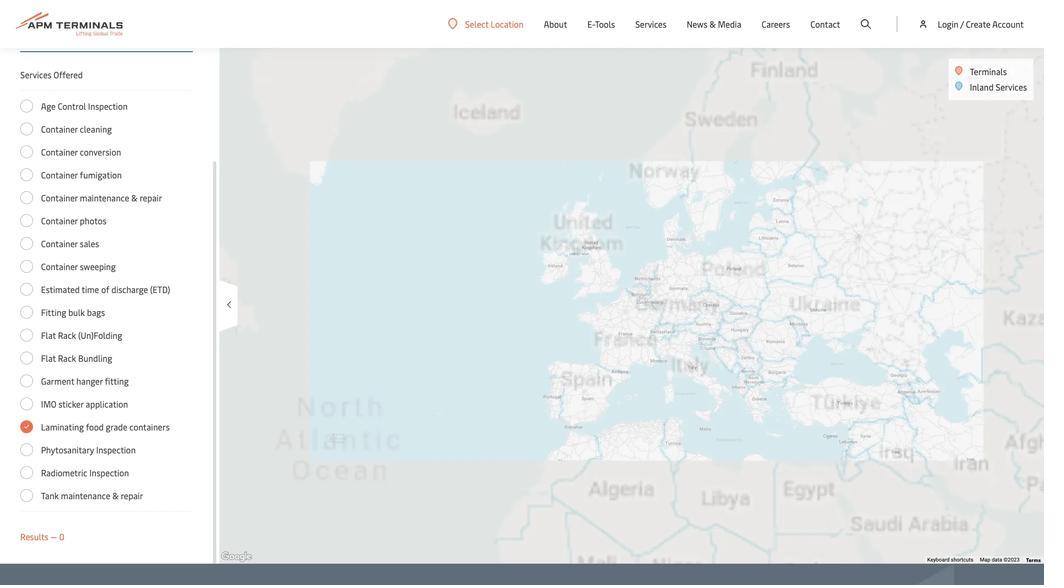 Task type: describe. For each thing, give the bounding box(es) containing it.
sweeping
[[80, 261, 116, 272]]

container sweeping
[[41, 261, 116, 272]]

container maintenance & repair
[[41, 192, 162, 204]]

about button
[[544, 0, 567, 48]]

contact button
[[811, 0, 841, 48]]

garment
[[41, 375, 74, 387]]

Laminating food grade containers radio
[[20, 420, 33, 433]]

phytosanitary inspection
[[41, 444, 136, 456]]

estimated
[[41, 283, 80, 295]]

select location
[[465, 18, 524, 30]]

sticker
[[58, 398, 84, 410]]

Estimated time of discharge (ETD) radio
[[20, 283, 33, 296]]

flat for flat rack bundling
[[41, 352, 56, 364]]

Container cleaning radio
[[20, 123, 33, 135]]

news
[[687, 18, 708, 30]]

age control inspection
[[41, 100, 128, 112]]

keyboard shortcuts button
[[928, 556, 974, 564]]

grade
[[106, 421, 127, 433]]

(etd)
[[150, 283, 170, 295]]

estimated time of discharge (etd)
[[41, 283, 170, 295]]

contact
[[811, 18, 841, 30]]

container for container fumigation
[[41, 169, 78, 181]]

location
[[491, 18, 524, 30]]

(un)folding
[[78, 329, 122, 341]]

keyboard
[[928, 557, 950, 563]]

0
[[59, 531, 64, 542]]

Tank maintenance & repair radio
[[20, 489, 33, 502]]

Phytosanitary Inspection radio
[[20, 443, 33, 456]]

login
[[938, 18, 959, 30]]

select location button
[[448, 18, 524, 30]]

age
[[41, 100, 56, 112]]

tank
[[41, 490, 59, 501]]

fitting
[[41, 306, 66, 318]]

inland
[[970, 81, 994, 93]]

Garment hanger fitting radio
[[20, 375, 33, 387]]

inland services
[[970, 81, 1027, 93]]

Container sales radio
[[20, 237, 33, 250]]

container sales
[[41, 238, 99, 249]]

services offered
[[20, 69, 83, 80]]

services for services offered
[[20, 69, 52, 80]]

Container conversion radio
[[20, 145, 33, 158]]

back
[[36, 25, 59, 39]]

login / create account
[[938, 18, 1024, 30]]

—
[[51, 531, 57, 542]]

news & media button
[[687, 0, 742, 48]]

services button
[[635, 0, 667, 48]]

IMO sticker application radio
[[20, 398, 33, 410]]

account
[[993, 18, 1024, 30]]

fumigation
[[80, 169, 122, 181]]

keyboard shortcuts
[[928, 557, 974, 563]]

maintenance for tank
[[61, 490, 110, 501]]

sales
[[80, 238, 99, 249]]

back button
[[20, 25, 193, 52]]

container conversion
[[41, 146, 121, 158]]

media
[[718, 18, 742, 30]]

Fitting bulk bags radio
[[20, 306, 33, 319]]

application
[[86, 398, 128, 410]]

2 horizontal spatial services
[[996, 81, 1027, 93]]

imo sticker application
[[41, 398, 128, 410]]

tank maintenance & repair
[[41, 490, 143, 501]]

inspection for radiometric inspection
[[89, 467, 129, 479]]

repair for container maintenance & repair
[[140, 192, 162, 204]]

container for container cleaning
[[41, 123, 78, 135]]

container for container sales
[[41, 238, 78, 249]]

& for container maintenance & repair
[[131, 192, 138, 204]]

container for container photos
[[41, 215, 78, 226]]

food
[[86, 421, 104, 433]]



Task type: locate. For each thing, give the bounding box(es) containing it.
container cleaning
[[41, 123, 112, 135]]

0 vertical spatial maintenance
[[80, 192, 129, 204]]

rack
[[58, 329, 76, 341], [58, 352, 76, 364]]

tools
[[595, 18, 615, 30]]

results — 0
[[20, 531, 64, 542]]

e-tools button
[[588, 0, 615, 48]]

Radiometric Inspection radio
[[20, 466, 33, 479]]

radiometric
[[41, 467, 87, 479]]

services left offered at the top
[[20, 69, 52, 80]]

2 horizontal spatial &
[[710, 18, 716, 30]]

2 vertical spatial &
[[112, 490, 119, 501]]

discharge
[[111, 283, 148, 295]]

google image
[[219, 550, 254, 564]]

services right tools
[[635, 18, 667, 30]]

inspection down 'grade'
[[96, 444, 136, 456]]

conversion
[[80, 146, 121, 158]]

services down terminals
[[996, 81, 1027, 93]]

1 rack from the top
[[58, 329, 76, 341]]

news & media
[[687, 18, 742, 30]]

services for services
[[635, 18, 667, 30]]

0 vertical spatial &
[[710, 18, 716, 30]]

Container sweeping radio
[[20, 260, 33, 273]]

inspection up tank maintenance & repair
[[89, 467, 129, 479]]

create
[[966, 18, 991, 30]]

1 container from the top
[[41, 123, 78, 135]]

shortcuts
[[951, 557, 974, 563]]

container up container sales
[[41, 215, 78, 226]]

2 container from the top
[[41, 146, 78, 158]]

/
[[961, 18, 964, 30]]

maintenance down fumigation
[[80, 192, 129, 204]]

control
[[58, 100, 86, 112]]

2 rack from the top
[[58, 352, 76, 364]]

container photos
[[41, 215, 106, 226]]

2 vertical spatial inspection
[[89, 467, 129, 479]]

inspection up cleaning
[[88, 100, 128, 112]]

1 horizontal spatial services
[[635, 18, 667, 30]]

2 vertical spatial services
[[996, 81, 1027, 93]]

garment hanger fitting
[[41, 375, 129, 387]]

phytosanitary
[[41, 444, 94, 456]]

hanger
[[76, 375, 103, 387]]

careers
[[762, 18, 790, 30]]

laminating
[[41, 421, 84, 433]]

flat right flat rack  (un)folding "radio"
[[41, 329, 56, 341]]

& inside dropdown button
[[710, 18, 716, 30]]

data
[[992, 557, 1003, 563]]

1 vertical spatial &
[[131, 192, 138, 204]]

container down the age
[[41, 123, 78, 135]]

results
[[20, 531, 48, 542]]

1 horizontal spatial &
[[131, 192, 138, 204]]

bundling
[[78, 352, 112, 364]]

container down container photos
[[41, 238, 78, 249]]

terminals
[[970, 66, 1007, 77]]

map data ©2023
[[980, 557, 1020, 563]]

4 container from the top
[[41, 192, 78, 204]]

photos
[[80, 215, 106, 226]]

laminating food grade containers
[[41, 421, 170, 433]]

container
[[41, 123, 78, 135], [41, 146, 78, 158], [41, 169, 78, 181], [41, 192, 78, 204], [41, 215, 78, 226], [41, 238, 78, 249], [41, 261, 78, 272]]

container for container maintenance & repair
[[41, 192, 78, 204]]

6 container from the top
[[41, 238, 78, 249]]

repair
[[140, 192, 162, 204], [121, 490, 143, 501]]

of
[[101, 283, 109, 295]]

1 flat from the top
[[41, 329, 56, 341]]

e-
[[588, 18, 595, 30]]

login / create account link
[[918, 0, 1024, 48]]

flat rack bundling
[[41, 352, 112, 364]]

time
[[82, 283, 99, 295]]

container down container cleaning
[[41, 146, 78, 158]]

inspection
[[88, 100, 128, 112], [96, 444, 136, 456], [89, 467, 129, 479]]

&
[[710, 18, 716, 30], [131, 192, 138, 204], [112, 490, 119, 501]]

0 vertical spatial repair
[[140, 192, 162, 204]]

2 flat from the top
[[41, 352, 56, 364]]

container for container sweeping
[[41, 261, 78, 272]]

terms link
[[1026, 556, 1041, 564]]

flat
[[41, 329, 56, 341], [41, 352, 56, 364]]

fitting
[[105, 375, 129, 387]]

0 horizontal spatial services
[[20, 69, 52, 80]]

flat for flat rack  (un)folding
[[41, 329, 56, 341]]

©2023
[[1004, 557, 1020, 563]]

services
[[635, 18, 667, 30], [20, 69, 52, 80], [996, 81, 1027, 93]]

0 vertical spatial inspection
[[88, 100, 128, 112]]

1 vertical spatial rack
[[58, 352, 76, 364]]

rack up garment at bottom
[[58, 352, 76, 364]]

0 vertical spatial services
[[635, 18, 667, 30]]

Flat Rack  (Un)Folding radio
[[20, 329, 33, 342]]

& for tank maintenance & repair
[[112, 490, 119, 501]]

container for container conversion
[[41, 146, 78, 158]]

flat rack  (un)folding
[[41, 329, 122, 341]]

flat right flat rack bundling option
[[41, 352, 56, 364]]

inspection for phytosanitary inspection
[[96, 444, 136, 456]]

bulk
[[68, 306, 85, 318]]

maintenance down radiometric inspection
[[61, 490, 110, 501]]

select
[[465, 18, 489, 30]]

containers
[[130, 421, 170, 433]]

bags
[[87, 306, 105, 318]]

Container photos radio
[[20, 214, 33, 227]]

Container fumigation radio
[[20, 168, 33, 181]]

1 vertical spatial flat
[[41, 352, 56, 364]]

map
[[980, 557, 991, 563]]

map region
[[216, 0, 1044, 585]]

0 vertical spatial rack
[[58, 329, 76, 341]]

1 vertical spatial services
[[20, 69, 52, 80]]

container fumigation
[[41, 169, 122, 181]]

Flat Rack Bundling radio
[[20, 352, 33, 364]]

Container maintenance & repair radio
[[20, 191, 33, 204]]

container up container photos
[[41, 192, 78, 204]]

careers button
[[762, 0, 790, 48]]

Age Control Inspection radio
[[20, 100, 33, 112]]

maintenance for container
[[80, 192, 129, 204]]

1 vertical spatial maintenance
[[61, 490, 110, 501]]

rack down fitting bulk bags
[[58, 329, 76, 341]]

3 container from the top
[[41, 169, 78, 181]]

terms
[[1026, 556, 1041, 564]]

0 horizontal spatial &
[[112, 490, 119, 501]]

1 vertical spatial inspection
[[96, 444, 136, 456]]

fitting bulk bags
[[41, 306, 105, 318]]

5 container from the top
[[41, 215, 78, 226]]

container down container conversion
[[41, 169, 78, 181]]

imo
[[41, 398, 56, 410]]

rack for (un)folding
[[58, 329, 76, 341]]

cleaning
[[80, 123, 112, 135]]

e-tools
[[588, 18, 615, 30]]

container up estimated
[[41, 261, 78, 272]]

radiometric inspection
[[41, 467, 129, 479]]

7 container from the top
[[41, 261, 78, 272]]

offered
[[54, 69, 83, 80]]

0 vertical spatial flat
[[41, 329, 56, 341]]

1 vertical spatial repair
[[121, 490, 143, 501]]

repair for tank maintenance & repair
[[121, 490, 143, 501]]

about
[[544, 18, 567, 30]]

rack for bundling
[[58, 352, 76, 364]]



Task type: vqa. For each thing, say whether or not it's contained in the screenshot.
'receiving'
no



